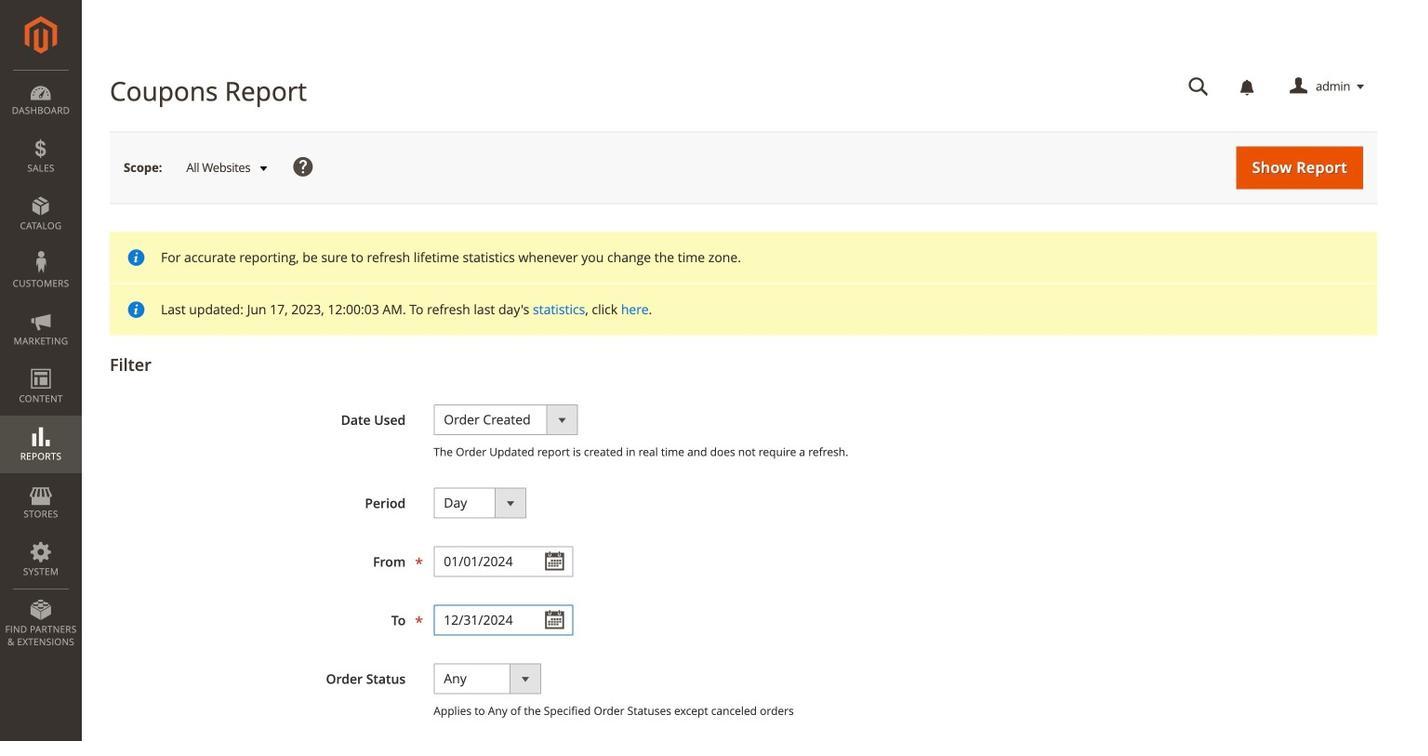 Task type: locate. For each thing, give the bounding box(es) containing it.
None text field
[[1176, 71, 1223, 103], [434, 546, 573, 577], [1176, 71, 1223, 103], [434, 546, 573, 577]]

None text field
[[434, 605, 573, 636]]

menu bar
[[0, 70, 82, 658]]



Task type: describe. For each thing, give the bounding box(es) containing it.
magento admin panel image
[[25, 16, 57, 54]]



